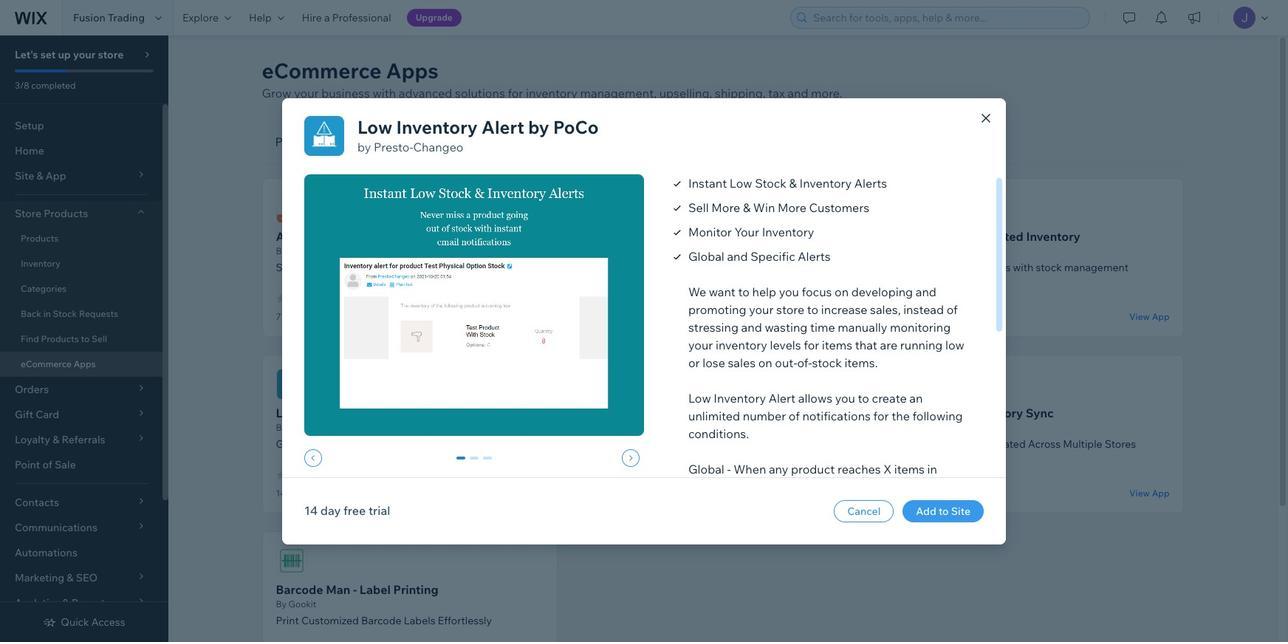 Task type: locate. For each thing, give the bounding box(es) containing it.
low inside low inventory alert by poco by presto-changeo get notified when your stock levels are low
[[464, 437, 480, 451]]

low inventory alert by poco by presto-changeo get notified when your stock levels are low
[[276, 406, 480, 451]]

1 horizontal spatial 14
[[304, 503, 318, 518]]

& right shipping
[[548, 134, 556, 149]]

cancel
[[847, 504, 881, 518]]

requests
[[79, 308, 118, 319]]

poco
[[553, 116, 599, 138], [407, 406, 437, 420]]

14 up barcode man - label printing icon
[[304, 503, 318, 518]]

trading
[[108, 11, 145, 24]]

1 0.0 (0) from the top
[[289, 293, 318, 304]]

& left kits
[[985, 261, 991, 274]]

alert up number
[[769, 390, 796, 405]]

sell inside "link"
[[92, 333, 107, 344]]

apps up advanced
[[386, 58, 439, 83]]

1 vertical spatial levels
[[416, 437, 444, 451]]

&
[[548, 134, 556, 149], [789, 175, 797, 190], [743, 200, 751, 215], [951, 229, 959, 244], [371, 261, 378, 274], [609, 261, 616, 274], [985, 261, 991, 274]]

reaches
[[838, 461, 881, 476], [689, 515, 732, 529], [747, 550, 791, 565], [689, 585, 732, 600]]

store
[[98, 48, 124, 61], [777, 302, 805, 317]]

0 vertical spatial your
[[735, 224, 760, 239]]

free for multi-store inventory sync
[[927, 488, 943, 499]]

1 horizontal spatial you
[[835, 390, 856, 405]]

0 vertical spatial or
[[689, 355, 700, 370]]

view app for multiorders: wix to etsy ebay
[[816, 311, 857, 322]]

bundles & connected inventory icon image
[[902, 192, 933, 223]]

with right kits
[[1013, 261, 1034, 274]]

& inside multiorders: wix to etsy ebay by multiorders solutions list & sell products, get orders, sync inventory
[[609, 261, 616, 274]]

apps inside the ecommerce apps grow your business with advanced solutions for inventory management, upselling, shipping, tax and more.
[[386, 58, 439, 83]]

0 vertical spatial stock
[[755, 175, 787, 190]]

1 vertical spatial store
[[935, 406, 967, 420]]

alert for low inventory alert by poco by presto-changeo
[[482, 116, 524, 138]]

1 vertical spatial low
[[464, 437, 480, 451]]

by inside multi-store inventory sync by presto-changeo keep your stock updated across multiple stores
[[902, 422, 913, 433]]

stock for &
[[755, 175, 787, 190]]

inventory
[[526, 86, 578, 100], [764, 261, 809, 274], [716, 337, 768, 352]]

notifications down going
[[762, 639, 830, 642]]

1 horizontal spatial store
[[935, 406, 967, 420]]

0 vertical spatial low
[[946, 337, 965, 352]]

1 vertical spatial sell
[[92, 333, 107, 344]]

on left out-
[[759, 355, 773, 370]]

products down grow
[[275, 134, 325, 149]]

your right up at the top of page
[[73, 48, 96, 61]]

sync down skuiq
[[589, 437, 613, 451]]

free down service
[[300, 311, 317, 322]]

1 vertical spatial stock
[[53, 308, 77, 319]]

tax
[[769, 86, 785, 100]]

& inside aftership returns center by aftership self-service return & label generation portal
[[371, 261, 378, 274]]

0 vertical spatial (0)
[[307, 293, 318, 304]]

an
[[910, 390, 923, 405]]

a right using
[[868, 568, 874, 583]]

products up products link
[[44, 207, 88, 220]]

sync inside multi-store inventory sync by presto-changeo keep your stock updated across multiple stores
[[1026, 406, 1054, 420]]

with inside sku iq inventory sync by skuiq sync your ecommerce with your point-of-sale
[[701, 437, 721, 451]]

(0)
[[307, 293, 318, 304], [307, 469, 318, 481]]

items
[[822, 337, 853, 352], [894, 461, 925, 476], [745, 515, 776, 529], [804, 550, 834, 565], [745, 585, 776, 600]]

0 horizontal spatial on
[[759, 355, 773, 370]]

are right the that
[[880, 337, 898, 352]]

0 horizontal spatial alert
[[359, 406, 387, 420]]

alert
[[482, 116, 524, 138], [769, 390, 796, 405], [359, 406, 387, 420]]

view for multi-store inventory sync
[[1130, 487, 1150, 498]]

1 (0) from the top
[[307, 293, 318, 304]]

Search for tools, apps, help & more... field
[[809, 7, 1085, 28]]

lose
[[703, 355, 725, 370]]

presto- down 'multi-'
[[915, 422, 945, 433]]

inventory inside low inventory alert by poco by presto-changeo get notified when your stock levels are low
[[302, 406, 356, 420]]

1 horizontal spatial of-
[[798, 355, 812, 370]]

poco inside low inventory alert by poco by presto-changeo
[[553, 116, 599, 138]]

by up keep
[[902, 422, 913, 433]]

keep
[[902, 437, 927, 451]]

2 horizontal spatial changeo
[[945, 422, 982, 433]]

free for aftership returns center
[[300, 311, 317, 322]]

on up increase
[[835, 284, 849, 299]]

fusion
[[73, 11, 106, 24]]

day for bundles & connected inventory
[[910, 311, 925, 322]]

low up get
[[276, 406, 299, 420]]

free down (3)
[[927, 488, 943, 499]]

home
[[15, 144, 44, 157]]

2 global from the top
[[689, 461, 725, 476]]

free down notified
[[305, 488, 321, 499]]

inventory up help
[[764, 261, 809, 274]]

are inside we want to help you focus on developing and promoting your store to increase sales, instead of stressing and wasting time manually monitoring your inventory levels for items that are running low or lose sales on out-of-stock items. low inventory alert allows you to create an unlimited number of notifications for the following conditions. global - when any product reaches x items in stock. product - when a specific product or variant reaches x items in stock. collection - when any product in a specific collection reaches x items in stock. brand - when any product using a specific brand reaches x items in stock. never miss a product going out of stock again with instant email notifications (
[[880, 337, 898, 352]]

notifications down allows
[[803, 408, 871, 423]]

4.4 (84)
[[602, 469, 637, 481]]

poco for low inventory alert by poco by presto-changeo get notified when your stock levels are low
[[407, 406, 437, 420]]

0.0 (0) down service
[[289, 293, 318, 304]]

view for sku iq inventory sync
[[816, 487, 837, 498]]

2 more from the left
[[778, 200, 807, 215]]

1 horizontal spatial on
[[835, 284, 849, 299]]

business
[[322, 86, 370, 100]]

view app for bundles & connected inventory
[[1130, 311, 1170, 322]]

0 vertical spatial levels
[[770, 337, 801, 352]]

0.0 (0) down notified
[[289, 469, 318, 481]]

your right the when
[[364, 437, 386, 451]]

0 vertical spatial apps
[[386, 58, 439, 83]]

poco for low inventory alert by poco by presto-changeo
[[553, 116, 599, 138]]

stock inside back in stock requests "link"
[[53, 308, 77, 319]]

1 0.0 from the top
[[289, 293, 303, 304]]

0 vertical spatial for
[[508, 86, 523, 100]]

1 horizontal spatial stock
[[755, 175, 787, 190]]

0 vertical spatial global
[[689, 249, 725, 263]]

1 vertical spatial by
[[358, 139, 371, 154]]

low right instant
[[730, 175, 752, 190]]

5.0 (3)
[[916, 469, 944, 481]]

specific down variant
[[879, 532, 922, 547]]

0 horizontal spatial 14
[[276, 488, 286, 499]]

low inside we want to help you focus on developing and promoting your store to increase sales, instead of stressing and wasting time manually monitoring your inventory levels for items that are running low or lose sales on out-of-stock items. low inventory alert allows you to create an unlimited number of notifications for the following conditions. global - when any product reaches x items in stock. product - when a specific product or variant reaches x items in stock. collection - when any product in a specific collection reaches x items in stock. brand - when any product using a specific brand reaches x items in stock. never miss a product going out of stock again with instant email notifications (
[[946, 337, 965, 352]]

global inside we want to help you focus on developing and promoting your store to increase sales, instead of stressing and wasting time manually monitoring your inventory levels for items that are running low or lose sales on out-of-stock items. low inventory alert allows you to create an unlimited number of notifications for the following conditions. global - when any product reaches x items in stock. product - when a specific product or variant reaches x items in stock. collection - when any product in a specific collection reaches x items in stock. brand - when any product using a specific brand reaches x items in stock. never miss a product going out of stock again with instant email notifications (
[[689, 461, 725, 476]]

of inside 'sidebar' element
[[42, 458, 52, 471]]

store down fusion trading
[[98, 48, 124, 61]]

presto- inside multi-store inventory sync by presto-changeo keep your stock updated across multiple stores
[[915, 422, 945, 433]]

brand
[[689, 568, 722, 583], [922, 568, 955, 583]]

help
[[249, 11, 272, 24]]

your inside multi-store inventory sync by presto-changeo keep your stock updated across multiple stores
[[930, 437, 951, 451]]

inventory up sales
[[716, 337, 768, 352]]

gookit
[[289, 598, 316, 609]]

low inventory alert by poco icon image for by presto-changeo
[[304, 116, 344, 156]]

multi-store inventory sync icon image
[[902, 369, 933, 400]]

inventory inside multi-store inventory sync by presto-changeo keep your stock updated across multiple stores
[[969, 406, 1023, 420]]

1 vertical spatial or
[[878, 497, 890, 512]]

automations link
[[0, 540, 163, 565]]

stock up win
[[755, 175, 787, 190]]

presto- up notified
[[289, 422, 318, 433]]

multiorders: wix to etsy ebay icon image
[[589, 192, 620, 223]]

view
[[503, 311, 524, 322], [816, 311, 837, 322], [1130, 311, 1150, 322], [816, 487, 837, 498], [1130, 487, 1150, 498]]

alerts up customers
[[855, 175, 887, 190]]

changeo inside low inventory alert by poco by presto-changeo
[[413, 139, 464, 154]]

1 horizontal spatial levels
[[770, 337, 801, 352]]

4.4
[[602, 469, 617, 481]]

ecommerce apps
[[21, 358, 96, 369]]

1 vertical spatial label
[[360, 582, 391, 597]]

your
[[73, 48, 96, 61], [294, 86, 319, 100], [749, 302, 774, 317], [689, 337, 713, 352], [364, 437, 386, 451], [616, 437, 637, 451], [724, 437, 745, 451]]

when
[[336, 437, 362, 451]]

stock
[[1036, 261, 1062, 274], [812, 355, 842, 370], [388, 437, 414, 451], [877, 621, 907, 636]]

you right allows
[[835, 390, 856, 405]]

tab list
[[262, 120, 1184, 165]]

apps down find products to sell "link"
[[74, 358, 96, 369]]

1 horizontal spatial low
[[946, 337, 965, 352]]

for down the time
[[804, 337, 820, 352]]

your down help
[[749, 302, 774, 317]]

1 horizontal spatial barcode
[[361, 614, 402, 627]]

1 horizontal spatial are
[[880, 337, 898, 352]]

low inventory alert by poco icon image up get
[[276, 369, 307, 400]]

that
[[855, 337, 878, 352]]

& left sell
[[609, 261, 616, 274]]

2 horizontal spatial presto-
[[915, 422, 945, 433]]

alerts up focus
[[798, 249, 831, 263]]

low
[[358, 116, 392, 138], [730, 175, 752, 190], [689, 390, 711, 405], [276, 406, 299, 420]]

1 vertical spatial inventory
[[764, 261, 809, 274]]

label down center
[[380, 261, 407, 274]]

7
[[276, 311, 281, 322], [902, 311, 908, 322], [902, 488, 908, 499]]

by for low inventory alert by poco by presto-changeo
[[528, 116, 549, 138]]

store inside multi-store inventory sync by presto-changeo keep your stock updated across multiple stores
[[935, 406, 967, 420]]

1 vertical spatial notifications
[[762, 639, 830, 642]]

2 0.0 from the top
[[289, 469, 303, 481]]

0 horizontal spatial barcode
[[276, 582, 323, 597]]

0 horizontal spatial store
[[15, 207, 41, 220]]

0 horizontal spatial for
[[508, 86, 523, 100]]

0.0 down self-
[[289, 293, 303, 304]]

inventory inside we want to help you focus on developing and promoting your store to increase sales, instead of stressing and wasting time manually monitoring your inventory levels for items that are running low or lose sales on out-of-stock items. low inventory alert allows you to create an unlimited number of notifications for the following conditions. global - when any product reaches x items in stock. product - when a specific product or variant reaches x items in stock. collection - when any product in a specific collection reaches x items in stock. brand - when any product using a specific brand reaches x items in stock. never miss a product going out of stock again with instant email notifications (
[[716, 337, 768, 352]]

alert inside low inventory alert by poco by presto-changeo
[[482, 116, 524, 138]]

global up product
[[689, 461, 725, 476]]

apps for ecommerce apps
[[74, 358, 96, 369]]

0 vertical spatial poco
[[553, 116, 599, 138]]

1 horizontal spatial presto-
[[374, 139, 413, 154]]

0.0
[[289, 293, 303, 304], [289, 469, 303, 481]]

for
[[508, 86, 523, 100], [804, 337, 820, 352], [874, 408, 889, 423]]

low inventory alert by poco icon image for 14 day free trial
[[276, 369, 307, 400]]

following
[[913, 408, 963, 423]]

bundle
[[902, 261, 937, 274]]

quick access button
[[43, 615, 125, 629]]

0 vertical spatial label
[[380, 261, 407, 274]]

more down the "instant low stock & inventory alerts"
[[778, 200, 807, 215]]

0 vertical spatial of-
[[798, 355, 812, 370]]

sales,
[[870, 302, 901, 317]]

and up instead
[[916, 284, 937, 299]]

more up monitor
[[712, 200, 740, 215]]

3/8
[[15, 80, 29, 91]]

sync up across
[[1026, 406, 1054, 420]]

day down self-
[[283, 311, 298, 322]]

2 horizontal spatial alert
[[769, 390, 796, 405]]

1 horizontal spatial poco
[[553, 116, 599, 138]]

barcode
[[276, 582, 323, 597], [361, 614, 402, 627]]

0 vertical spatial inventory
[[526, 86, 578, 100]]

0 vertical spatial alert
[[482, 116, 524, 138]]

by inside low inventory alert by poco by presto-changeo get notified when your stock levels are low
[[390, 406, 404, 420]]

1 horizontal spatial store
[[777, 302, 805, 317]]

multiorders
[[602, 245, 650, 256]]

alert down solutions
[[482, 116, 524, 138]]

products down store products
[[21, 233, 59, 244]]

- inside barcode man - label printing by gookit print customized barcode labels effortlessly
[[353, 582, 357, 597]]

poco inside low inventory alert by poco by presto-changeo get notified when your stock levels are low
[[407, 406, 437, 420]]

shipping
[[496, 134, 546, 149]]

customized
[[301, 614, 359, 627]]

ecommerce inside sku iq inventory sync by skuiq sync your ecommerce with your point-of-sale
[[639, 437, 699, 451]]

want
[[709, 284, 736, 299]]

2 vertical spatial stock
[[954, 437, 981, 451]]

0 horizontal spatial are
[[446, 437, 461, 451]]

1 vertical spatial barcode
[[361, 614, 402, 627]]

0 vertical spatial by
[[528, 116, 549, 138]]

shipping,
[[715, 86, 766, 100]]

sync
[[690, 406, 718, 420], [1026, 406, 1054, 420], [589, 437, 613, 451]]

5.0
[[916, 469, 929, 481]]

1 vertical spatial low inventory alert by poco icon image
[[276, 369, 307, 400]]

day down 5.0
[[910, 488, 925, 499]]

for down "create"
[[874, 408, 889, 423]]

apps for ecommerce apps grow your business with advanced solutions for inventory management, upselling, shipping, tax and more.
[[386, 58, 439, 83]]

notifications
[[803, 408, 871, 423], [762, 639, 830, 642]]

global down etsy
[[689, 249, 725, 263]]

sell more & win more customers
[[689, 200, 870, 215]]

barcode up gookit at the bottom left of the page
[[276, 582, 323, 597]]

1 vertical spatial (0)
[[307, 469, 318, 481]]

ecommerce up business
[[262, 58, 382, 83]]

0 horizontal spatial alerts
[[798, 249, 831, 263]]

low right running
[[946, 337, 965, 352]]

to
[[686, 229, 698, 244], [738, 284, 750, 299], [807, 302, 819, 317], [81, 333, 90, 344], [858, 390, 870, 405], [939, 504, 949, 518]]

1 vertical spatial store
[[777, 302, 805, 317]]

bundles & connected inventory
[[902, 229, 1081, 244]]

0 horizontal spatial sell
[[92, 333, 107, 344]]

or left variant
[[878, 497, 890, 512]]

with right again
[[942, 621, 966, 636]]

products button
[[262, 120, 338, 165]]

0 vertical spatial any
[[769, 461, 789, 476]]

ecommerce down 'find'
[[21, 358, 72, 369]]

store up wasting in the right of the page
[[777, 302, 805, 317]]

of left sale
[[42, 458, 52, 471]]

1 vertical spatial 0.0
[[289, 469, 303, 481]]

more
[[712, 200, 740, 215], [778, 200, 807, 215]]

store products
[[15, 207, 88, 220]]

for inside the ecommerce apps grow your business with advanced solutions for inventory management, upselling, shipping, tax and more.
[[508, 86, 523, 100]]

0 horizontal spatial store
[[98, 48, 124, 61]]

1 vertical spatial of-
[[776, 437, 789, 451]]

alert up the when
[[359, 406, 387, 420]]

low inventory alert by poco icon image left orders
[[304, 116, 344, 156]]

1 vertical spatial apps
[[74, 358, 96, 369]]

effortlessly
[[438, 614, 492, 627]]

presto- inside low inventory alert by poco by presto-changeo get notified when your stock levels are low
[[289, 422, 318, 433]]

your inside low inventory alert by poco by presto-changeo get notified when your stock levels are low
[[364, 437, 386, 451]]

0 vertical spatial you
[[779, 284, 799, 299]]

changeo inside low inventory alert by poco by presto-changeo get notified when your stock levels are low
[[318, 422, 356, 433]]

2 horizontal spatial ecommerce
[[639, 437, 699, 451]]

0 horizontal spatial brand
[[689, 568, 722, 583]]

sell down instant
[[689, 200, 709, 215]]

label inside barcode man - label printing by gookit print customized barcode labels effortlessly
[[360, 582, 391, 597]]

changeo for low inventory alert by poco by presto-changeo
[[413, 139, 464, 154]]

global and specific alerts
[[689, 249, 831, 263]]

app for sku iq inventory sync
[[839, 487, 857, 498]]

ecommerce inside 'sidebar' element
[[21, 358, 72, 369]]

7 day free trial
[[276, 311, 334, 322], [902, 311, 961, 322], [902, 488, 961, 499]]

products
[[275, 134, 325, 149], [44, 207, 88, 220], [21, 233, 59, 244], [41, 333, 79, 344]]

by up self-
[[276, 245, 287, 256]]

returns
[[334, 229, 378, 244]]

2 vertical spatial by
[[390, 406, 404, 420]]

1 vertical spatial you
[[835, 390, 856, 405]]

1 vertical spatial your
[[930, 437, 951, 451]]

1 vertical spatial collection
[[689, 550, 745, 565]]

0 vertical spatial ecommerce
[[262, 58, 382, 83]]

by inside aftership returns center by aftership self-service return & label generation portal
[[276, 245, 287, 256]]

sync up conditions.
[[690, 406, 718, 420]]

by
[[276, 245, 287, 256], [589, 245, 600, 256], [276, 422, 287, 433], [589, 422, 600, 433], [902, 422, 913, 433], [276, 598, 287, 609]]

1 vertical spatial global
[[689, 461, 725, 476]]

alert inside low inventory alert by poco by presto-changeo get notified when your stock levels are low
[[359, 406, 387, 420]]

by up list
[[589, 245, 600, 256]]

1 horizontal spatial alert
[[482, 116, 524, 138]]

1 vertical spatial ecommerce
[[21, 358, 72, 369]]

2 vertical spatial ecommerce
[[639, 437, 699, 451]]

ecommerce down unlimited
[[639, 437, 699, 451]]

0 vertical spatial 0.0
[[289, 293, 303, 304]]

man
[[326, 582, 350, 597]]

1 vertical spatial any
[[789, 532, 809, 547]]

1 horizontal spatial by
[[390, 406, 404, 420]]

view app button for bundles & connected inventory
[[1130, 310, 1170, 323]]

aftership
[[289, 245, 327, 256]]

0 horizontal spatial sync
[[589, 437, 613, 451]]

7 day free trial down service
[[276, 311, 334, 322]]

specific right using
[[877, 568, 919, 583]]

view app button for sku iq inventory sync
[[816, 486, 857, 499]]

products inside popup button
[[44, 207, 88, 220]]

your up global and specific alerts
[[735, 224, 760, 239]]

your down 'stressing' at right
[[689, 337, 713, 352]]

0.0 down get
[[289, 469, 303, 481]]

2 0.0 (0) from the top
[[289, 469, 318, 481]]

portal
[[466, 261, 494, 274]]

2 collection from the top
[[689, 550, 745, 565]]

(0) down service
[[307, 293, 318, 304]]

access
[[91, 615, 125, 629]]

for right solutions
[[508, 86, 523, 100]]

products,
[[637, 261, 683, 274]]

with down unlimited
[[701, 437, 721, 451]]

1 horizontal spatial changeo
[[413, 139, 464, 154]]

of-
[[798, 355, 812, 370], [776, 437, 789, 451]]

stock left items.
[[812, 355, 842, 370]]

1 horizontal spatial more
[[778, 200, 807, 215]]

by up get
[[276, 422, 287, 433]]

store inside 'sidebar' element
[[98, 48, 124, 61]]

sell
[[689, 200, 709, 215], [92, 333, 107, 344]]

2 (0) from the top
[[307, 469, 318, 481]]

updated
[[984, 437, 1026, 451]]

view app button for multiorders: wix to etsy ebay
[[816, 310, 857, 323]]

multi-
[[902, 406, 935, 420]]

sales
[[728, 355, 756, 370]]

0 horizontal spatial more
[[712, 200, 740, 215]]

0 horizontal spatial poco
[[407, 406, 437, 420]]

notified
[[296, 437, 333, 451]]

0 horizontal spatial stock
[[53, 308, 77, 319]]

0 horizontal spatial levels
[[416, 437, 444, 451]]

1 vertical spatial specific
[[879, 532, 922, 547]]

and inside the ecommerce apps grow your business with advanced solutions for inventory management, upselling, shipping, tax and more.
[[788, 86, 809, 100]]

14 day free trial down the when
[[304, 503, 390, 518]]

trial for aftership returns center
[[319, 311, 334, 322]]

to down back in stock requests "link" at the left of the page
[[81, 333, 90, 344]]

sync
[[740, 261, 762, 274]]

1 vertical spatial alert
[[769, 390, 796, 405]]

presto- for low inventory alert by poco by presto-changeo get notified when your stock levels are low
[[289, 422, 318, 433]]

let's
[[15, 48, 38, 61]]

low inventory alert by poco icon image
[[304, 116, 344, 156], [276, 369, 307, 400]]

aftership returns center icon image
[[276, 192, 307, 223]]

app for aftership returns center
[[526, 311, 543, 322]]

14
[[276, 488, 286, 499], [304, 503, 318, 518]]

2 vertical spatial alert
[[359, 406, 387, 420]]

point-
[[748, 437, 776, 451]]

stock. left cancel
[[791, 515, 824, 529]]

store inside we want to help you focus on developing and promoting your store to increase sales, instead of stressing and wasting time manually monitoring your inventory levels for items that are running low or lose sales on out-of-stock items. low inventory alert allows you to create an unlimited number of notifications for the following conditions. global - when any product reaches x items in stock. product - when a specific product or variant reaches x items in stock. collection - when any product in a specific collection reaches x items in stock. brand - when any product using a specific brand reaches x items in stock. never miss a product going out of stock again with instant email notifications (
[[777, 302, 805, 317]]

ecommerce inside the ecommerce apps grow your business with advanced solutions for inventory management, upselling, shipping, tax and more.
[[262, 58, 382, 83]]

0.0 for 7
[[289, 293, 303, 304]]

store
[[15, 207, 41, 220], [935, 406, 967, 420]]

your left "point-"
[[724, 437, 745, 451]]

view app for sku iq inventory sync
[[816, 487, 857, 498]]

with
[[373, 86, 396, 100], [1013, 261, 1034, 274], [701, 437, 721, 451], [942, 621, 966, 636]]

7 day free trial for multi-
[[902, 488, 961, 499]]

your inside the ecommerce apps grow your business with advanced solutions for inventory management, upselling, shipping, tax and more.
[[294, 86, 319, 100]]

7 for multi-
[[902, 488, 908, 499]]

presto- inside low inventory alert by poco by presto-changeo
[[374, 139, 413, 154]]

stock inside low inventory alert by poco by presto-changeo get notified when your stock levels are low
[[388, 437, 414, 451]]

by up the print
[[276, 598, 287, 609]]

orders
[[352, 134, 390, 149]]

0 vertical spatial are
[[880, 337, 898, 352]]

apps inside 'sidebar' element
[[74, 358, 96, 369]]

1 horizontal spatial your
[[930, 437, 951, 451]]

1 horizontal spatial sync
[[690, 406, 718, 420]]

label right man
[[360, 582, 391, 597]]

1 vertical spatial 14
[[304, 503, 318, 518]]

stores
[[1105, 437, 1136, 451]]

customers
[[809, 200, 870, 215]]

more.
[[811, 86, 843, 100]]

are inside low inventory alert by poco by presto-changeo get notified when your stock levels are low
[[446, 437, 461, 451]]

1 vertical spatial 14 day free trial
[[304, 503, 390, 518]]

skuiq
[[602, 422, 626, 433]]



Task type: describe. For each thing, give the bounding box(es) containing it.
of- inside sku iq inventory sync by skuiq sync your ecommerce with your point-of-sale
[[776, 437, 789, 451]]

print
[[276, 614, 299, 627]]

1 horizontal spatial or
[[878, 497, 890, 512]]

find
[[21, 333, 39, 344]]

of right instead
[[947, 302, 958, 317]]

product up using
[[811, 532, 855, 547]]

cancel button
[[834, 500, 894, 522]]

add
[[916, 504, 937, 518]]

to left help
[[738, 284, 750, 299]]

7 day free trial down 4.3 (23)
[[902, 311, 961, 322]]

items.
[[845, 355, 878, 370]]

again
[[910, 621, 940, 636]]

product left variant
[[832, 497, 875, 512]]

sku iq inventory sync icon image
[[589, 369, 620, 400]]

0 vertical spatial alerts
[[855, 175, 887, 190]]

(0) for 7 day free trial
[[307, 293, 318, 304]]

back in stock requests link
[[0, 301, 163, 327]]

stressing
[[689, 320, 739, 334]]

a down cancel
[[870, 532, 877, 547]]

completed
[[31, 80, 76, 91]]

sidebar element
[[0, 35, 168, 642]]

to inside "link"
[[81, 333, 90, 344]]

1 vertical spatial alerts
[[798, 249, 831, 263]]

service
[[298, 261, 334, 274]]

multiorders:
[[589, 229, 659, 244]]

0.0 (0) for 7
[[289, 293, 318, 304]]

by inside multiorders: wix to etsy ebay by multiorders solutions list & sell products, get orders, sync inventory
[[589, 245, 600, 256]]

of down allows
[[789, 408, 800, 423]]

product left going
[[761, 621, 805, 636]]

1 vertical spatial on
[[759, 355, 773, 370]]

0 horizontal spatial your
[[735, 224, 760, 239]]

(23)
[[933, 293, 949, 304]]

0 vertical spatial on
[[835, 284, 849, 299]]

to left "create"
[[858, 390, 870, 405]]

view for bundles & connected inventory
[[1130, 311, 1150, 322]]

number
[[743, 408, 786, 423]]

inventory inside 'sidebar' element
[[21, 258, 60, 269]]

by for low inventory alert by poco by presto-changeo get notified when your stock levels are low
[[390, 406, 404, 420]]

monitor your inventory
[[689, 224, 814, 239]]

upgrade
[[416, 12, 453, 23]]

to down focus
[[807, 302, 819, 317]]

0 horizontal spatial or
[[689, 355, 700, 370]]

a right product
[[777, 497, 783, 512]]

1 global from the top
[[689, 249, 725, 263]]

specific
[[751, 249, 795, 263]]

tab list containing products
[[262, 120, 1184, 165]]

products inside "button"
[[275, 134, 325, 149]]

0 horizontal spatial you
[[779, 284, 799, 299]]

inventory inside the ecommerce apps grow your business with advanced solutions for inventory management, upselling, shipping, tax and more.
[[526, 86, 578, 100]]

variant
[[892, 497, 930, 512]]

0
[[458, 456, 464, 469]]

free down the when
[[343, 503, 366, 518]]

sell
[[618, 261, 634, 274]]

stock. up using
[[850, 550, 882, 565]]

stock left again
[[877, 621, 907, 636]]

of- inside we want to help you focus on developing and promoting your store to increase sales, instead of stressing and wasting time manually monitoring your inventory levels for items that are running low or lose sales on out-of-stock items. low inventory alert allows you to create an unlimited number of notifications for the following conditions. global - when any product reaches x items in stock. product - when a specific product or variant reaches x items in stock. collection - when any product in a specific collection reaches x items in stock. brand - when any product using a specific brand reaches x items in stock. never miss a product going out of stock again with instant email notifications (
[[798, 355, 812, 370]]

by inside sku iq inventory sync by skuiq sync your ecommerce with your point-of-sale
[[589, 422, 600, 433]]

stock. up product
[[689, 479, 721, 494]]

trial for multi-store inventory sync
[[945, 488, 961, 499]]

list
[[589, 261, 607, 274]]

4.3 (23)
[[916, 293, 949, 304]]

inventory inside sku iq inventory sync by skuiq sync your ecommerce with your point-of-sale
[[633, 406, 687, 420]]

your inside 'sidebar' element
[[73, 48, 96, 61]]

app for multiorders: wix to etsy ebay
[[839, 311, 857, 322]]

back
[[21, 308, 41, 319]]

by inside barcode man - label printing by gookit print customized barcode labels effortlessly
[[276, 598, 287, 609]]

wix
[[661, 229, 683, 244]]

store products button
[[0, 201, 163, 226]]

1 horizontal spatial for
[[804, 337, 820, 352]]

automations
[[15, 546, 78, 559]]

low inside we want to help you focus on developing and promoting your store to increase sales, instead of stressing and wasting time manually monitoring your inventory levels for items that are running low or lose sales on out-of-stock items. low inventory alert allows you to create an unlimited number of notifications for the following conditions. global - when any product reaches x items in stock. product - when a specific product or variant reaches x items in stock. collection - when any product in a specific collection reaches x items in stock. brand - when any product using a specific brand reaches x items in stock. never miss a product going out of stock again with instant email notifications (
[[689, 390, 711, 405]]

sync for sku iq inventory sync
[[690, 406, 718, 420]]

(0) for 14 day free trial
[[307, 469, 318, 481]]

let's set up your store
[[15, 48, 124, 61]]

inventory inside multiorders: wix to etsy ebay by multiorders solutions list & sell products, get orders, sync inventory
[[764, 261, 809, 274]]

stock right kits
[[1036, 261, 1062, 274]]

(84)
[[620, 469, 637, 481]]

connected
[[962, 229, 1024, 244]]

inventory inside low inventory alert by poco by presto-changeo
[[396, 116, 478, 138]]

0 vertical spatial 14 day free trial
[[276, 488, 339, 499]]

& right bundles
[[951, 229, 959, 244]]

sku
[[589, 406, 614, 420]]

products link
[[0, 226, 163, 251]]

4.3
[[916, 293, 929, 304]]

of right out
[[863, 621, 874, 636]]

day for aftership returns center
[[283, 311, 298, 322]]

sync for multi-store inventory sync
[[1026, 406, 1054, 420]]

0 vertical spatial barcode
[[276, 582, 323, 597]]

wasting
[[765, 320, 808, 334]]

view app for multi-store inventory sync
[[1130, 487, 1170, 498]]

0 vertical spatial sell
[[689, 200, 709, 215]]

& inside button
[[548, 134, 556, 149]]

product down sale
[[791, 461, 835, 476]]

email
[[729, 639, 759, 642]]

sku iq inventory sync by skuiq sync your ecommerce with your point-of-sale
[[589, 406, 808, 451]]

view app for aftership returns center
[[503, 311, 543, 322]]

iq
[[617, 406, 630, 420]]

ecommerce apps link
[[0, 352, 163, 377]]

get
[[276, 437, 294, 451]]

going
[[808, 621, 840, 636]]

and down ebay
[[727, 249, 748, 263]]

instead
[[904, 302, 944, 317]]

7 day free trial for aftership
[[276, 311, 334, 322]]

running
[[900, 337, 943, 352]]

monitoring
[[890, 320, 951, 334]]

view app button for multi-store inventory sync
[[1130, 486, 1170, 499]]

day down notified
[[320, 503, 341, 518]]

trial for bundles & connected inventory
[[945, 311, 961, 322]]

products inside "link"
[[41, 333, 79, 344]]

3/8 completed
[[15, 80, 76, 91]]

up
[[58, 48, 71, 61]]

view for aftership returns center
[[503, 311, 524, 322]]

with inside we want to help you focus on developing and promoting your store to increase sales, instead of stressing and wasting time manually monitoring your inventory levels for items that are running low or lose sales on out-of-stock items. low inventory alert allows you to create an unlimited number of notifications for the following conditions. global - when any product reaches x items in stock. product - when a specific product or variant reaches x items in stock. collection - when any product in a specific collection reaches x items in stock. brand - when any product using a specific brand reaches x items in stock. never miss a product going out of stock again with instant email notifications (
[[942, 621, 966, 636]]

& left win
[[743, 200, 751, 215]]

label inside aftership returns center by aftership self-service return & label generation portal
[[380, 261, 407, 274]]

orders,
[[703, 261, 737, 274]]

levels inside we want to help you focus on developing and promoting your store to increase sales, instead of stressing and wasting time manually monitoring your inventory levels for items that are running low or lose sales on out-of-stock items. low inventory alert allows you to create an unlimited number of notifications for the following conditions. global - when any product reaches x items in stock. product - when a specific product or variant reaches x items in stock. collection - when any product in a specific collection reaches x items in stock. brand - when any product using a specific brand reaches x items in stock. never miss a product going out of stock again with instant email notifications (
[[770, 337, 801, 352]]

1 brand from the left
[[689, 568, 722, 583]]

0 horizontal spatial by
[[358, 139, 371, 154]]

in inside "link"
[[43, 308, 51, 319]]

& up the sell more & win more customers
[[789, 175, 797, 190]]

7 for aftership
[[276, 311, 281, 322]]

quick access
[[61, 615, 125, 629]]

barcode man - label printing icon image
[[276, 545, 307, 576]]

2 vertical spatial any
[[766, 568, 786, 583]]

management,
[[580, 86, 657, 100]]

time
[[810, 320, 835, 334]]

stock for requests
[[53, 308, 77, 319]]

we
[[689, 284, 706, 299]]

changeo inside multi-store inventory sync by presto-changeo keep your stock updated across multiple stores
[[945, 422, 982, 433]]

store inside popup button
[[15, 207, 41, 220]]

2 vertical spatial specific
[[877, 568, 919, 583]]

2 horizontal spatial for
[[874, 408, 889, 423]]

alert for low inventory alert by poco by presto-changeo get notified when your stock levels are low
[[359, 406, 387, 420]]

professional
[[332, 11, 391, 24]]

aftership
[[276, 229, 331, 244]]

using
[[835, 568, 865, 583]]

find products to sell
[[21, 333, 107, 344]]

product
[[689, 497, 733, 512]]

app for multi-store inventory sync
[[1152, 487, 1170, 498]]

low inside low inventory alert by poco by presto-changeo get notified when your stock levels are low
[[276, 406, 299, 420]]

0 vertical spatial specific
[[786, 497, 829, 512]]

presto- for low inventory alert by poco by presto-changeo
[[374, 139, 413, 154]]

to inside multiorders: wix to etsy ebay by multiorders solutions list & sell products, get orders, sync inventory
[[686, 229, 698, 244]]

product left using
[[788, 568, 832, 583]]

low inside low inventory alert by poco by presto-changeo
[[358, 116, 392, 138]]

miss
[[724, 621, 749, 636]]

alert inside we want to help you focus on developing and promoting your store to increase sales, instead of stressing and wasting time manually monitoring your inventory levels for items that are running low or lose sales on out-of-stock items. low inventory alert allows you to create an unlimited number of notifications for the following conditions. global - when any product reaches x items in stock. product - when a specific product or variant reaches x items in stock. collection - when any product in a specific collection reaches x items in stock. brand - when any product using a specific brand reaches x items in stock. never miss a product going out of stock again with instant email notifications (
[[769, 390, 796, 405]]

day for multi-store inventory sync
[[910, 488, 925, 499]]

multiple
[[1063, 437, 1103, 451]]

0 vertical spatial 14
[[276, 488, 286, 499]]

0.0 for 14
[[289, 469, 303, 481]]

free for bundles & connected inventory
[[927, 311, 943, 322]]

categories
[[21, 283, 67, 294]]

hire
[[302, 11, 322, 24]]

advanced
[[399, 86, 452, 100]]

ecommerce for ecommerce apps grow your business with advanced solutions for inventory management, upselling, shipping, tax and more.
[[262, 58, 382, 83]]

ecommerce apps grow your business with advanced solutions for inventory management, upselling, shipping, tax and more.
[[262, 58, 843, 100]]

create
[[872, 390, 907, 405]]

day down get
[[288, 488, 303, 499]]

0 vertical spatial notifications
[[803, 408, 871, 423]]

a up email
[[752, 621, 758, 636]]

and left wasting in the right of the page
[[741, 320, 762, 334]]

app for bundles & connected inventory
[[1152, 311, 1170, 322]]

orders button
[[338, 120, 404, 165]]

multi-store inventory sync by presto-changeo keep your stock updated across multiple stores
[[902, 406, 1136, 451]]

inventory inside we want to help you focus on developing and promoting your store to increase sales, instead of stressing and wasting time manually monitoring your inventory levels for items that are running low or lose sales on out-of-stock items. low inventory alert allows you to create an unlimited number of notifications for the following conditions. global - when any product reaches x items in stock. product - when a specific product or variant reaches x items in stock. collection - when any product in a specific collection reaches x items in stock. brand - when any product using a specific brand reaches x items in stock. never miss a product going out of stock again with instant email notifications (
[[714, 390, 766, 405]]

back in stock requests
[[21, 308, 118, 319]]

1 collection from the top
[[689, 532, 745, 547]]

2 brand from the left
[[922, 568, 955, 583]]

ecommerce for ecommerce apps
[[21, 358, 72, 369]]

0.0 (0) for 14
[[289, 469, 318, 481]]

2.3
[[602, 293, 615, 304]]

view for multiorders: wix to etsy ebay
[[816, 311, 837, 322]]

inventory inside button
[[417, 134, 469, 149]]

to inside button
[[939, 504, 949, 518]]

low inventory alert by poco by presto-changeo
[[358, 116, 599, 154]]

quick
[[61, 615, 89, 629]]

printing
[[393, 582, 439, 597]]

instant
[[689, 175, 727, 190]]

home link
[[0, 138, 163, 163]]

with inside the ecommerce apps grow your business with advanced solutions for inventory management, upselling, shipping, tax and more.
[[373, 86, 396, 100]]

stock. up going
[[791, 585, 824, 600]]

(3)
[[933, 469, 944, 481]]

1 more from the left
[[712, 200, 740, 215]]

levels inside low inventory alert by poco by presto-changeo get notified when your stock levels are low
[[416, 437, 444, 451]]

instant
[[689, 639, 727, 642]]

changeo for low inventory alert by poco by presto-changeo get notified when your stock levels are low
[[318, 422, 356, 433]]

shipping & fulfillment button
[[482, 120, 628, 165]]

by inside low inventory alert by poco by presto-changeo get notified when your stock levels are low
[[276, 422, 287, 433]]

bundle products & kits with stock management
[[902, 261, 1129, 274]]

your down skuiq
[[616, 437, 637, 451]]

conditions.
[[689, 426, 749, 441]]

a right the hire
[[324, 11, 330, 24]]

view app button for aftership returns center
[[503, 310, 543, 323]]

stock inside multi-store inventory sync by presto-changeo keep your stock updated across multiple stores
[[954, 437, 981, 451]]



Task type: vqa. For each thing, say whether or not it's contained in the screenshot.
Connected
yes



